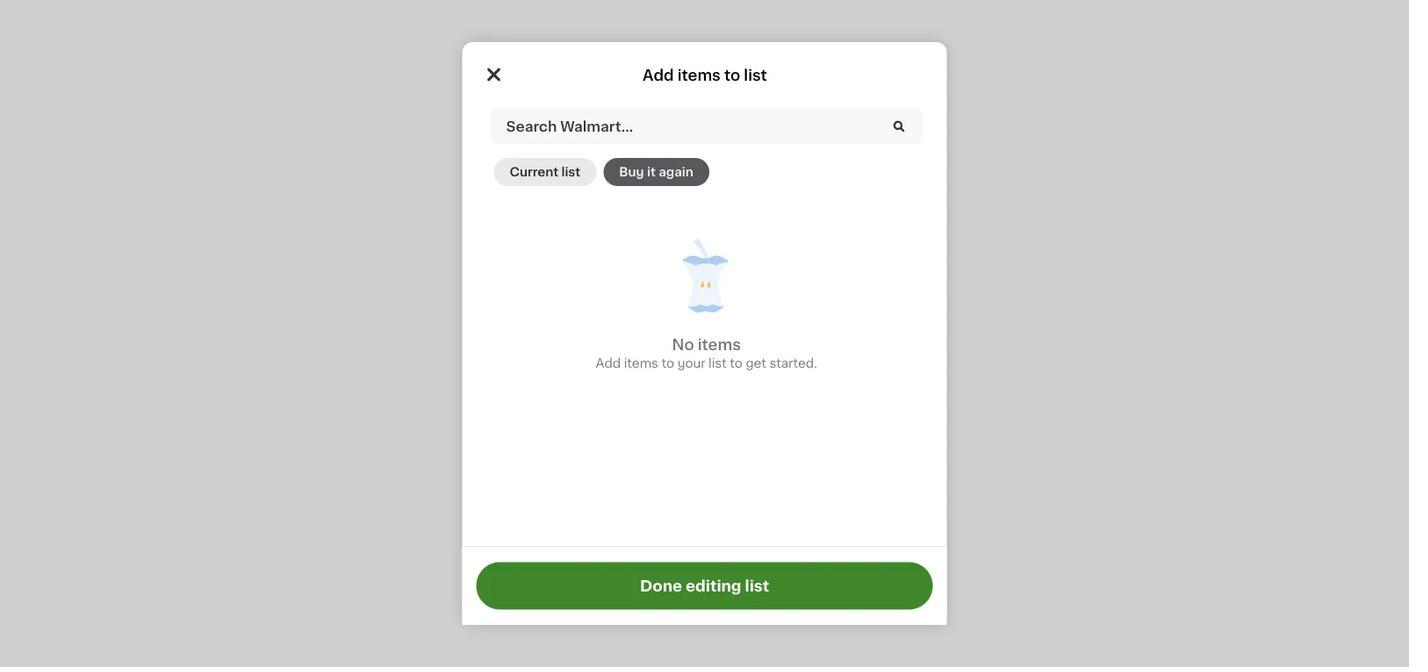 Task type: describe. For each thing, give the bounding box(es) containing it.
search walmart... button
[[491, 109, 923, 144]]

current list button
[[494, 158, 597, 186]]

to up search walmart... button at the top of page
[[725, 68, 741, 83]]

current list
[[510, 166, 581, 178]]

get
[[746, 357, 767, 370]]

buy
[[619, 166, 644, 178]]

list up search walmart... button at the top of page
[[744, 68, 767, 83]]

buy it again button
[[604, 158, 710, 186]]

started.
[[770, 357, 818, 370]]

editing
[[686, 579, 742, 594]]

done editing list button
[[476, 563, 933, 610]]

search walmart...
[[506, 119, 633, 134]]

list inside 'no items add items to your list to get started.'
[[709, 357, 727, 370]]

no items add items to your list to get started.
[[596, 338, 818, 370]]

2 vertical spatial items
[[624, 357, 659, 370]]

list inside button
[[745, 579, 769, 594]]

to left get
[[730, 357, 743, 370]]

done editing list
[[640, 579, 769, 594]]



Task type: vqa. For each thing, say whether or not it's contained in the screenshot.
Done editing list
yes



Task type: locate. For each thing, give the bounding box(es) containing it.
to
[[725, 68, 741, 83], [662, 357, 675, 370], [730, 357, 743, 370]]

1 vertical spatial items
[[698, 338, 741, 353]]

1 horizontal spatial add
[[643, 68, 674, 83]]

add inside 'no items add items to your list to get started.'
[[596, 357, 621, 370]]

list inside button
[[562, 166, 581, 178]]

search
[[506, 119, 557, 134]]

add left your
[[596, 357, 621, 370]]

list
[[744, 68, 767, 83], [562, 166, 581, 178], [709, 357, 727, 370], [745, 579, 769, 594]]

0 vertical spatial items
[[678, 68, 721, 83]]

done
[[640, 579, 682, 594]]

list right the editing
[[745, 579, 769, 594]]

list right current at the top left of the page
[[562, 166, 581, 178]]

items for add
[[678, 68, 721, 83]]

add
[[643, 68, 674, 83], [596, 357, 621, 370]]

again
[[659, 166, 694, 178]]

list right your
[[709, 357, 727, 370]]

items
[[678, 68, 721, 83], [698, 338, 741, 353], [624, 357, 659, 370]]

items up search walmart... button at the top of page
[[678, 68, 721, 83]]

current
[[510, 166, 559, 178]]

your
[[678, 357, 706, 370]]

0 vertical spatial add
[[643, 68, 674, 83]]

it
[[647, 166, 656, 178]]

add up search walmart... button at the top of page
[[643, 68, 674, 83]]

walmart...
[[561, 119, 633, 134]]

items left your
[[624, 357, 659, 370]]

to left your
[[662, 357, 675, 370]]

0 horizontal spatial add
[[596, 357, 621, 370]]

items for no
[[698, 338, 741, 353]]

add items to list
[[643, 68, 767, 83]]

list_add_items dialog
[[462, 42, 947, 625]]

no
[[672, 338, 694, 353]]

1 vertical spatial add
[[596, 357, 621, 370]]

items up your
[[698, 338, 741, 353]]

buy it again
[[619, 166, 694, 178]]



